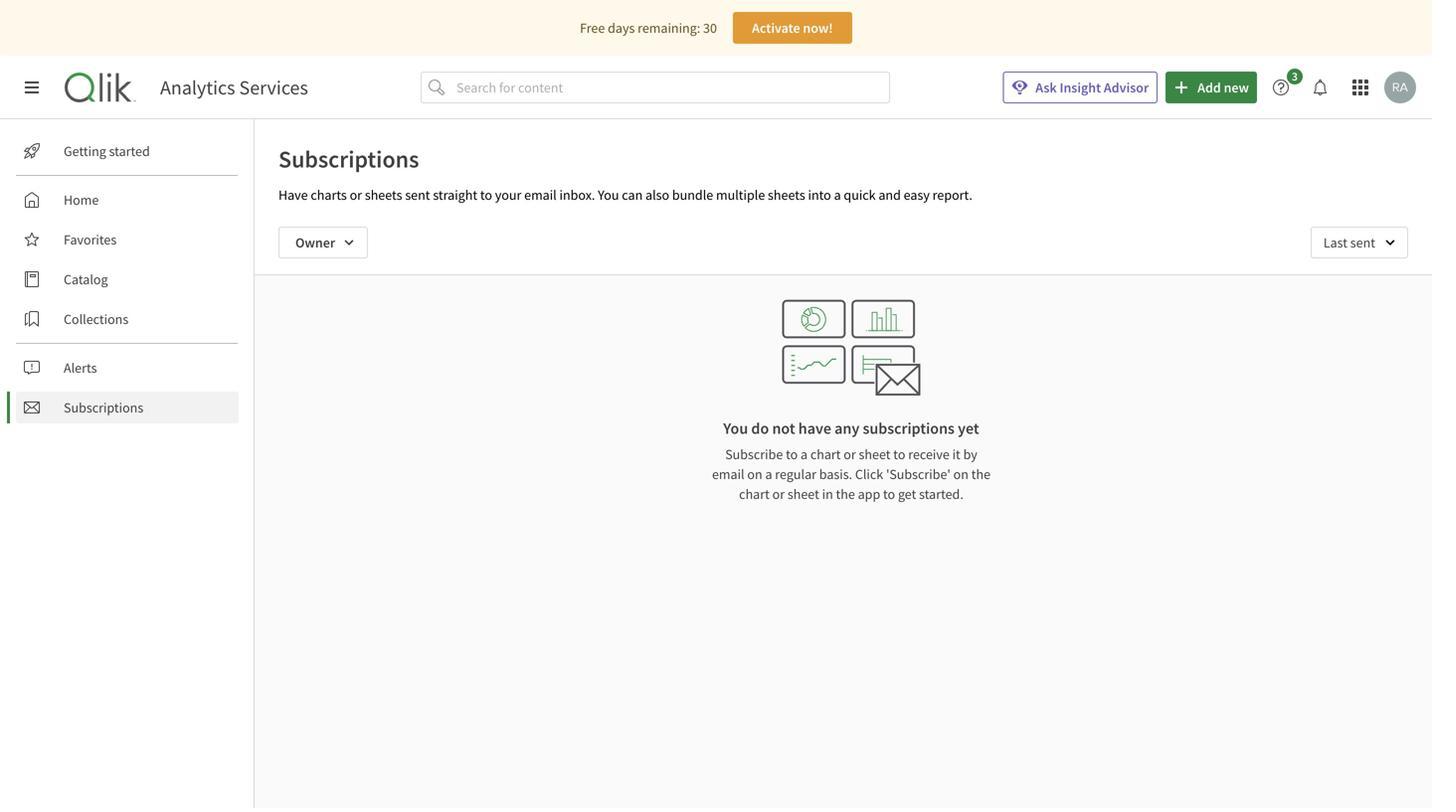 Task type: vqa. For each thing, say whether or not it's contained in the screenshot.
new
yes



Task type: describe. For each thing, give the bounding box(es) containing it.
free days remaining: 30
[[580, 19, 717, 37]]

2 vertical spatial or
[[773, 485, 785, 503]]

get
[[898, 485, 917, 503]]

owner
[[295, 234, 335, 252]]

sent inside last sent 'field'
[[1351, 234, 1376, 252]]

in
[[822, 485, 833, 503]]

subscriptions link
[[16, 392, 239, 424]]

multiple
[[716, 186, 765, 204]]

to down subscriptions
[[894, 446, 906, 464]]

0 horizontal spatial chart
[[739, 485, 770, 503]]

ask insight advisor button
[[1003, 72, 1158, 103]]

1 vertical spatial a
[[801, 446, 808, 464]]

1 vertical spatial sheet
[[788, 485, 820, 503]]

30
[[703, 19, 717, 37]]

not
[[772, 419, 795, 439]]

owner button
[[279, 227, 368, 259]]

alerts
[[64, 359, 97, 377]]

to left get
[[883, 485, 895, 503]]

yet
[[958, 419, 980, 439]]

quick
[[844, 186, 876, 204]]

straight
[[433, 186, 478, 204]]

ask insight advisor
[[1036, 79, 1149, 96]]

receive
[[908, 446, 950, 464]]

started
[[109, 142, 150, 160]]

services
[[239, 75, 308, 100]]

home link
[[16, 184, 239, 216]]

catalog
[[64, 271, 108, 288]]

also
[[646, 186, 670, 204]]

2 sheets from the left
[[768, 186, 806, 204]]

navigation pane element
[[0, 127, 254, 432]]

getting started
[[64, 142, 150, 160]]

favorites link
[[16, 224, 239, 256]]

collections
[[64, 310, 129, 328]]

alerts link
[[16, 352, 239, 384]]

filters region
[[255, 211, 1433, 275]]

Search for content text field
[[453, 72, 890, 104]]

charts
[[311, 186, 347, 204]]

Last sent field
[[1311, 227, 1409, 259]]

ruby anderson image
[[1385, 72, 1417, 103]]

0 horizontal spatial the
[[836, 485, 855, 503]]

2 horizontal spatial or
[[844, 446, 856, 464]]

0 vertical spatial a
[[834, 186, 841, 204]]

you do not have any subscriptions yet subscribe to a chart or sheet to receive it by email on a regular basis. click 'subscribe' on the chart or sheet in the app to get started.
[[712, 419, 991, 503]]

activate now!
[[752, 19, 833, 37]]

remaining:
[[638, 19, 701, 37]]

0 vertical spatial sent
[[405, 186, 430, 204]]

0 horizontal spatial you
[[598, 186, 619, 204]]

advisor
[[1104, 79, 1149, 96]]

3
[[1292, 69, 1298, 84]]

home
[[64, 191, 99, 209]]

it
[[953, 446, 961, 464]]

collections link
[[16, 303, 239, 335]]

analytics
[[160, 75, 235, 100]]

activate now! link
[[733, 12, 852, 44]]

close sidebar menu image
[[24, 80, 40, 96]]



Task type: locate. For each thing, give the bounding box(es) containing it.
0 horizontal spatial subscriptions
[[64, 399, 143, 417]]

easy
[[904, 186, 930, 204]]

0 vertical spatial email
[[524, 186, 557, 204]]

sent
[[405, 186, 430, 204], [1351, 234, 1376, 252]]

have
[[279, 186, 308, 204]]

1 vertical spatial the
[[836, 485, 855, 503]]

on down subscribe
[[748, 466, 763, 483]]

into
[[808, 186, 831, 204]]

sheets right charts at the top of page
[[365, 186, 402, 204]]

or up basis.
[[844, 446, 856, 464]]

0 vertical spatial the
[[972, 466, 991, 483]]

0 horizontal spatial sheet
[[788, 485, 820, 503]]

the down by
[[972, 466, 991, 483]]

now!
[[803, 19, 833, 37]]

last sent
[[1324, 234, 1376, 252]]

1 vertical spatial or
[[844, 446, 856, 464]]

sheet down regular
[[788, 485, 820, 503]]

1 horizontal spatial subscriptions
[[279, 144, 419, 174]]

'subscribe'
[[886, 466, 951, 483]]

1 vertical spatial you
[[724, 419, 748, 439]]

1 vertical spatial email
[[712, 466, 745, 483]]

click
[[855, 466, 884, 483]]

1 sheets from the left
[[365, 186, 402, 204]]

a up regular
[[801, 446, 808, 464]]

1 horizontal spatial chart
[[811, 446, 841, 464]]

analytics services
[[160, 75, 308, 100]]

bundle
[[672, 186, 713, 204]]

the
[[972, 466, 991, 483], [836, 485, 855, 503]]

1 horizontal spatial a
[[801, 446, 808, 464]]

chart
[[811, 446, 841, 464], [739, 485, 770, 503]]

have
[[799, 419, 832, 439]]

ask
[[1036, 79, 1057, 96]]

0 horizontal spatial or
[[350, 186, 362, 204]]

to up regular
[[786, 446, 798, 464]]

by
[[964, 446, 978, 464]]

add new button
[[1166, 72, 1257, 103]]

sheet up click on the right
[[859, 446, 891, 464]]

a down subscribe
[[765, 466, 772, 483]]

you inside you do not have any subscriptions yet subscribe to a chart or sheet to receive it by email on a regular basis. click 'subscribe' on the chart or sheet in the app to get started.
[[724, 419, 748, 439]]

free
[[580, 19, 605, 37]]

subscriptions
[[279, 144, 419, 174], [64, 399, 143, 417]]

on down it
[[954, 466, 969, 483]]

basis.
[[820, 466, 853, 483]]

sheets
[[365, 186, 402, 204], [768, 186, 806, 204]]

the right in
[[836, 485, 855, 503]]

email
[[524, 186, 557, 204], [712, 466, 745, 483]]

you left do
[[724, 419, 748, 439]]

1 horizontal spatial sheet
[[859, 446, 891, 464]]

1 vertical spatial subscriptions
[[64, 399, 143, 417]]

1 vertical spatial sent
[[1351, 234, 1376, 252]]

have charts or sheets sent straight to your email inbox. you can also bundle multiple sheets into a quick and easy report.
[[279, 186, 973, 204]]

new
[[1224, 79, 1249, 96]]

1 horizontal spatial email
[[712, 466, 745, 483]]

or right charts at the top of page
[[350, 186, 362, 204]]

catalog link
[[16, 264, 239, 295]]

email down subscribe
[[712, 466, 745, 483]]

0 vertical spatial subscriptions
[[279, 144, 419, 174]]

3 button
[[1265, 69, 1309, 103]]

0 horizontal spatial email
[[524, 186, 557, 204]]

insight
[[1060, 79, 1101, 96]]

0 horizontal spatial sheets
[[365, 186, 402, 204]]

subscribe
[[725, 446, 783, 464]]

1 horizontal spatial sent
[[1351, 234, 1376, 252]]

report.
[[933, 186, 973, 204]]

sent left straight
[[405, 186, 430, 204]]

0 vertical spatial or
[[350, 186, 362, 204]]

add
[[1198, 79, 1221, 96]]

email right your
[[524, 186, 557, 204]]

you left can
[[598, 186, 619, 204]]

subscriptions inside the navigation pane element
[[64, 399, 143, 417]]

sheet
[[859, 446, 891, 464], [788, 485, 820, 503]]

on
[[748, 466, 763, 483], [954, 466, 969, 483]]

inbox.
[[560, 186, 595, 204]]

a
[[834, 186, 841, 204], [801, 446, 808, 464], [765, 466, 772, 483]]

a right into
[[834, 186, 841, 204]]

or
[[350, 186, 362, 204], [844, 446, 856, 464], [773, 485, 785, 503]]

0 vertical spatial chart
[[811, 446, 841, 464]]

1 horizontal spatial on
[[954, 466, 969, 483]]

chart down subscribe
[[739, 485, 770, 503]]

activate
[[752, 19, 800, 37]]

0 vertical spatial sheet
[[859, 446, 891, 464]]

last
[[1324, 234, 1348, 252]]

subscriptions
[[863, 419, 955, 439]]

0 vertical spatial you
[[598, 186, 619, 204]]

0 horizontal spatial on
[[748, 466, 763, 483]]

subscriptions up charts at the top of page
[[279, 144, 419, 174]]

regular
[[775, 466, 817, 483]]

2 on from the left
[[954, 466, 969, 483]]

sheets left into
[[768, 186, 806, 204]]

favorites
[[64, 231, 117, 249]]

can
[[622, 186, 643, 204]]

any
[[835, 419, 860, 439]]

getting started link
[[16, 135, 239, 167]]

0 horizontal spatial sent
[[405, 186, 430, 204]]

0 horizontal spatial a
[[765, 466, 772, 483]]

1 horizontal spatial you
[[724, 419, 748, 439]]

or down regular
[[773, 485, 785, 503]]

getting
[[64, 142, 106, 160]]

analytics services element
[[160, 75, 308, 100]]

2 vertical spatial a
[[765, 466, 772, 483]]

chart up basis.
[[811, 446, 841, 464]]

add new
[[1198, 79, 1249, 96]]

days
[[608, 19, 635, 37]]

subscriptions down alerts
[[64, 399, 143, 417]]

do
[[752, 419, 769, 439]]

sent right last
[[1351, 234, 1376, 252]]

1 horizontal spatial sheets
[[768, 186, 806, 204]]

1 vertical spatial chart
[[739, 485, 770, 503]]

to
[[480, 186, 492, 204], [786, 446, 798, 464], [894, 446, 906, 464], [883, 485, 895, 503]]

1 horizontal spatial or
[[773, 485, 785, 503]]

2 horizontal spatial a
[[834, 186, 841, 204]]

app
[[858, 485, 881, 503]]

1 on from the left
[[748, 466, 763, 483]]

1 horizontal spatial the
[[972, 466, 991, 483]]

started.
[[919, 485, 964, 503]]

to left your
[[480, 186, 492, 204]]

and
[[879, 186, 901, 204]]

you
[[598, 186, 619, 204], [724, 419, 748, 439]]

email inside you do not have any subscriptions yet subscribe to a chart or sheet to receive it by email on a regular basis. click 'subscribe' on the chart or sheet in the app to get started.
[[712, 466, 745, 483]]

your
[[495, 186, 522, 204]]



